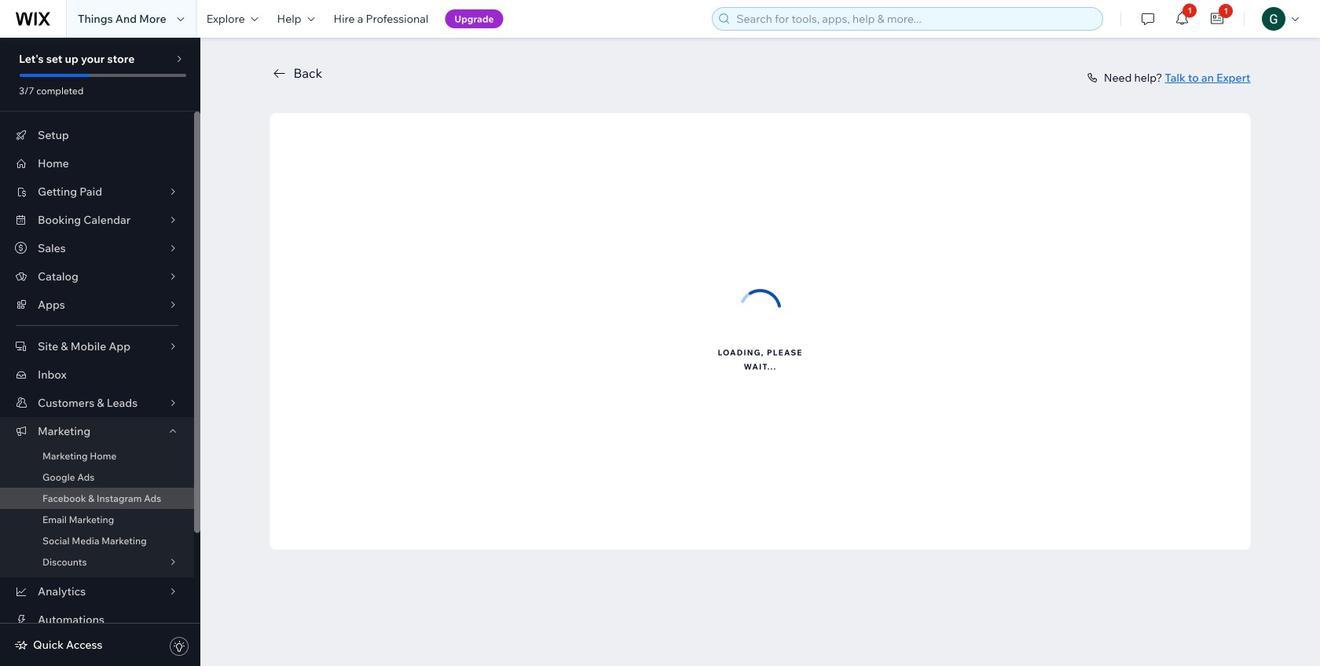 Task type: locate. For each thing, give the bounding box(es) containing it.
Search for tools, apps, help & more... field
[[732, 8, 1098, 30]]

ad goal image
[[737, 239, 784, 286]]

sidebar element
[[0, 38, 200, 667]]



Task type: vqa. For each thing, say whether or not it's contained in the screenshot.
"Sidebar" "element"
yes



